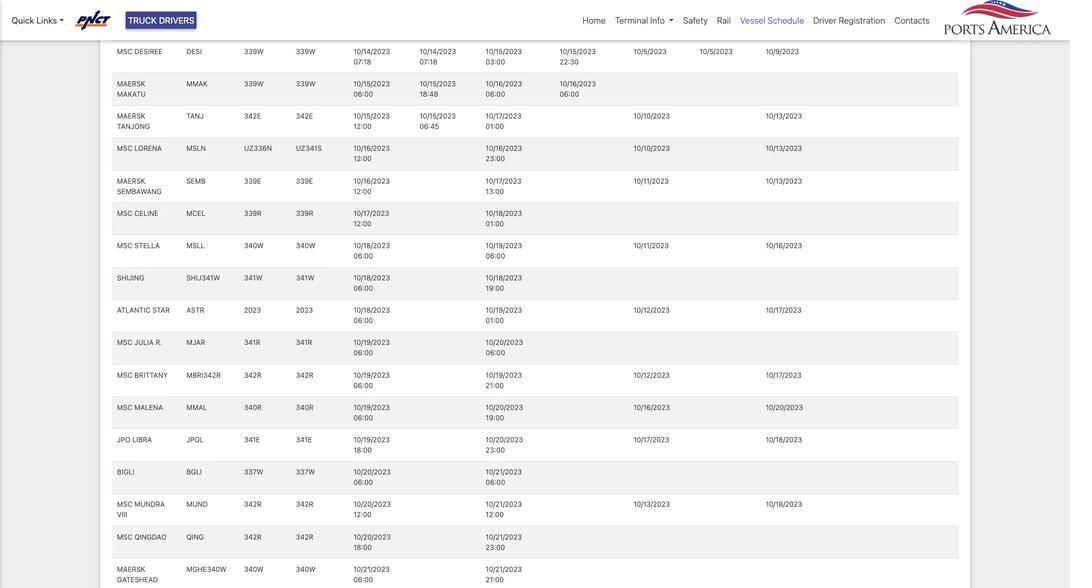 Task type: describe. For each thing, give the bounding box(es) containing it.
10/18/2023 01:00
[[486, 209, 522, 228]]

vessel
[[740, 15, 765, 25]]

12:00 for uz341s
[[354, 155, 372, 163]]

1 341w from the left
[[244, 274, 263, 282]]

1 340r from the left
[[244, 403, 262, 412]]

tanj
[[186, 112, 204, 121]]

julia
[[134, 339, 154, 347]]

2 340r from the left
[[296, 403, 314, 412]]

10/20/2023 19:00
[[486, 403, 523, 422]]

10/15/2023 03:00
[[486, 47, 522, 66]]

10/11/2023 for 10/16/2023
[[634, 241, 669, 250]]

msc for msc stella
[[117, 241, 132, 250]]

terminal
[[615, 15, 648, 25]]

maersk tanjong
[[117, 112, 150, 131]]

lorena
[[134, 144, 162, 153]]

12:00 for 342r
[[354, 511, 372, 519]]

10/21/2023 23:00
[[486, 533, 522, 552]]

mghe340w
[[186, 565, 227, 574]]

msc stella
[[117, 241, 160, 250]]

13:00
[[486, 187, 504, 196]]

10/17/2023 01:00
[[486, 112, 522, 131]]

0 vertical spatial 10/21/2023 06:00
[[486, 468, 522, 487]]

mjar
[[186, 339, 205, 347]]

brittany
[[134, 371, 168, 380]]

msra
[[186, 15, 206, 23]]

rail link
[[712, 9, 736, 31]]

12:00 for 342e
[[354, 122, 372, 131]]

1 341r from the left
[[244, 339, 260, 347]]

msc mundra viii
[[117, 500, 165, 519]]

maersk for maersk tanjong
[[117, 112, 145, 121]]

10/15/2023 22:30
[[560, 47, 596, 66]]

jpo libra
[[117, 436, 152, 444]]

21:00 for 10/21/2023 21:00
[[486, 576, 504, 584]]

msc julia r.
[[117, 339, 162, 347]]

2 341w from the left
[[296, 274, 315, 282]]

1 07:18 from the left
[[354, 58, 371, 66]]

10/15/2023 for 10/15/2023 22:30
[[560, 47, 596, 56]]

10/18/2023 06:00 for 2023
[[354, 306, 390, 325]]

10/19/2023 21:00
[[486, 371, 522, 390]]

msc brittany
[[117, 371, 168, 380]]

06:45
[[420, 122, 439, 131]]

01:00 for 10/19/2023 01:00
[[486, 317, 504, 325]]

10/15/2023 12:00
[[354, 112, 390, 131]]

msln
[[186, 144, 206, 153]]

12:00 for 339r
[[354, 219, 372, 228]]

jpo
[[117, 436, 130, 444]]

terminal info link
[[611, 9, 679, 31]]

truck
[[128, 15, 157, 25]]

contacts
[[895, 15, 930, 25]]

desi
[[186, 47, 202, 56]]

10/15/2023 06:00
[[354, 80, 390, 99]]

msc for msc mundra viii
[[117, 500, 132, 509]]

10/19/2023 18:00
[[354, 436, 390, 455]]

mcel
[[186, 209, 205, 218]]

10/15/2023 for 10/15/2023 03:00
[[486, 47, 522, 56]]

info
[[650, 15, 665, 25]]

bigli
[[117, 468, 134, 477]]

1 2023 from the left
[[244, 306, 261, 315]]

2 10/16/2023 06:00 from the left
[[560, 80, 596, 99]]

10/19/2023 06:00 for 10/20/2023 19:00
[[354, 403, 390, 422]]

msc desiree
[[117, 47, 163, 56]]

drivers
[[159, 15, 194, 25]]

mundra
[[134, 500, 165, 509]]

1 341e from the left
[[244, 436, 260, 444]]

msll
[[186, 241, 205, 250]]

msc for msc qingdao
[[117, 533, 132, 541]]

astr
[[186, 306, 204, 315]]

safety
[[683, 15, 708, 25]]

msc for msc rania
[[117, 15, 132, 23]]

home
[[583, 15, 606, 25]]

1 339r from the left
[[244, 209, 262, 218]]

10/17/2023 12:00
[[354, 209, 389, 228]]

10/17/2023 13:00
[[486, 177, 522, 196]]

msc for msc celine
[[117, 209, 132, 218]]

msc lorena
[[117, 144, 162, 153]]

celine
[[134, 209, 158, 218]]

quick links
[[12, 15, 57, 25]]

viii
[[117, 511, 127, 519]]

1 337w from the left
[[244, 468, 263, 477]]

10/20/2023 18:00
[[354, 533, 391, 552]]

contacts link
[[890, 9, 934, 31]]

10/18/2023 06:00 for 341w
[[354, 274, 390, 293]]

msc for msc brittany
[[117, 371, 132, 380]]

quick
[[12, 15, 34, 25]]

10/21/2023 for 10/20/2023 06:00
[[486, 468, 522, 477]]

semb
[[186, 177, 206, 185]]

msc rania
[[117, 15, 155, 23]]

10/15/2023 18:48
[[420, 80, 456, 99]]

msc for msc lorena
[[117, 144, 132, 153]]

quick links link
[[12, 14, 64, 27]]

10/10/2023 for 10/16/2023
[[634, 144, 670, 153]]

stella
[[134, 241, 160, 250]]

10/12/2023 for 10/19/2023 01:00
[[634, 306, 670, 315]]

10/16/2023 23:00
[[486, 144, 522, 163]]

star
[[152, 306, 170, 315]]

10/21/2023 21:00
[[486, 565, 522, 584]]

10/5/2023 down terminal info link
[[634, 47, 667, 56]]

truck drivers link
[[126, 11, 197, 29]]

maersk for maersk sembawang
[[117, 177, 145, 185]]

10/16/2023 12:00 for uz341s
[[354, 144, 390, 163]]

truck drivers
[[128, 15, 194, 25]]

uz341s
[[296, 144, 322, 153]]

2 339e from the left
[[296, 177, 313, 185]]

vessel schedule
[[740, 15, 804, 25]]

msc malena
[[117, 403, 163, 412]]

bgli
[[186, 468, 202, 477]]

10/19/2023 06:00 for 10/20/2023 06:00
[[354, 339, 390, 358]]

18:00 for 10/19/2023 18:00
[[354, 446, 372, 455]]

2 07:18 from the left
[[420, 58, 437, 66]]

10/21/2023 12:00
[[486, 500, 522, 519]]

maersk sembawang
[[117, 177, 162, 196]]

shij341w
[[186, 274, 220, 282]]

1 339e from the left
[[244, 177, 261, 185]]

01:00 for 10/18/2023 01:00
[[486, 219, 504, 228]]

23:00 for 10/20/2023 23:00
[[486, 446, 505, 455]]



Task type: vqa. For each thing, say whether or not it's contained in the screenshot.


Task type: locate. For each thing, give the bounding box(es) containing it.
10/21/2023 down 10/21/2023 12:00 on the left of the page
[[486, 533, 522, 541]]

9 msc from the top
[[117, 500, 132, 509]]

1 23:00 from the top
[[486, 155, 505, 163]]

339e down uz336n
[[244, 177, 261, 185]]

2 339r from the left
[[296, 209, 313, 218]]

10/15/2023 up "03:00"
[[486, 47, 522, 56]]

339r
[[244, 209, 262, 218], [296, 209, 313, 218]]

msc for msc desiree
[[117, 47, 132, 56]]

1 horizontal spatial 10/21/2023 06:00
[[486, 468, 522, 487]]

maersk up gateshead
[[117, 565, 145, 574]]

12:00
[[354, 122, 372, 131], [354, 155, 372, 163], [354, 187, 372, 196], [354, 219, 372, 228], [354, 511, 372, 519], [486, 511, 504, 519]]

2 vertical spatial 01:00
[[486, 317, 504, 325]]

1 vertical spatial 10/12/2023
[[634, 371, 670, 380]]

10/15/2023 for 10/15/2023 06:45
[[420, 112, 456, 121]]

0 vertical spatial 01:00
[[486, 122, 504, 131]]

10/15/2023 for 10/15/2023
[[560, 15, 596, 23]]

mmak
[[186, 80, 208, 88]]

10/14/2023 07:18 up 10/15/2023 06:00
[[354, 47, 390, 66]]

1 horizontal spatial 07:18
[[420, 58, 437, 66]]

msc left rania
[[117, 15, 132, 23]]

10/15/2023 up 10/15/2023 12:00
[[354, 80, 390, 88]]

19:00 up 10/19/2023 01:00
[[486, 284, 504, 293]]

01:00 inside 10/19/2023 01:00
[[486, 317, 504, 325]]

10/15/2023 up 06:45
[[420, 112, 456, 121]]

10/21/2023 for 10/20/2023 12:00
[[486, 500, 522, 509]]

2 342e from the left
[[296, 112, 313, 121]]

21:00 up 10/20/2023 19:00
[[486, 381, 504, 390]]

07:18
[[354, 58, 371, 66], [420, 58, 437, 66]]

tanjong
[[117, 122, 150, 131]]

1 01:00 from the top
[[486, 122, 504, 131]]

msc left julia at the left bottom of the page
[[117, 339, 132, 347]]

1 vertical spatial 10/21/2023 06:00
[[354, 565, 390, 584]]

1 horizontal spatial 10/16/2023 06:00
[[560, 80, 596, 99]]

maersk gateshead
[[117, 565, 158, 584]]

01:00 for 10/17/2023 01:00
[[486, 122, 504, 131]]

0 vertical spatial 10/18/2023 06:00
[[354, 241, 390, 260]]

19:00
[[486, 284, 504, 293], [486, 414, 504, 422]]

19:00 inside 10/20/2023 19:00
[[486, 414, 504, 422]]

2 10/12/2023 from the top
[[634, 371, 670, 380]]

10/5/2023 down rail link
[[700, 47, 733, 56]]

339e down uz341s
[[296, 177, 313, 185]]

10/16/2023 06:00 down "03:00"
[[486, 80, 522, 99]]

341r
[[244, 339, 260, 347], [296, 339, 312, 347]]

r.
[[156, 339, 162, 347]]

makatu
[[117, 90, 146, 99]]

1 horizontal spatial 339r
[[296, 209, 313, 218]]

msc celine
[[117, 209, 158, 218]]

10/14/2023 up 10/15/2023 06:00
[[354, 47, 390, 56]]

1 vertical spatial 19:00
[[486, 414, 504, 422]]

maersk up sembawang
[[117, 177, 145, 185]]

1 10/14/2023 07:18 from the left
[[354, 47, 390, 66]]

0 horizontal spatial 340r
[[244, 403, 262, 412]]

maersk makatu
[[117, 80, 146, 99]]

3 23:00 from the top
[[486, 543, 505, 552]]

10/18/2023 06:00
[[354, 241, 390, 260], [354, 274, 390, 293], [354, 306, 390, 325]]

msc left stella
[[117, 241, 132, 250]]

msc qingdao
[[117, 533, 166, 541]]

10/15/2023 up 22:30
[[560, 47, 596, 56]]

23:00 inside the 10/16/2023 23:00
[[486, 155, 505, 163]]

10/15/2023 for 10/15/2023 18:48
[[420, 80, 456, 88]]

0 horizontal spatial 10/16/2023 06:00
[[486, 80, 522, 99]]

10/15/2023 up 18:48
[[420, 80, 456, 88]]

01:00 down '13:00'
[[486, 219, 504, 228]]

0 horizontal spatial 10/14/2023
[[354, 47, 390, 56]]

0 horizontal spatial 2023
[[244, 306, 261, 315]]

10/13/2023 for 10/17/2023 13:00
[[766, 177, 802, 185]]

0 horizontal spatial 10/21/2023 06:00
[[354, 565, 390, 584]]

23:00 for 10/21/2023 23:00
[[486, 543, 505, 552]]

1 vertical spatial 18:00
[[354, 543, 372, 552]]

12:00 inside 10/21/2023 12:00
[[486, 511, 504, 519]]

maersk inside maersk sembawang
[[117, 177, 145, 185]]

driver registration link
[[809, 9, 890, 31]]

2 maersk from the top
[[117, 112, 145, 121]]

safety link
[[679, 9, 712, 31]]

10/20/2023
[[486, 339, 523, 347], [486, 403, 523, 412], [766, 403, 803, 412], [486, 436, 523, 444], [354, 468, 391, 477], [354, 500, 391, 509], [354, 533, 391, 541]]

10/15/2023 up 10/15/2023 22:30
[[560, 15, 596, 23]]

1 vertical spatial 10/20/2023 06:00
[[354, 468, 391, 487]]

10/5/2023 left vessel
[[700, 15, 733, 23]]

0 vertical spatial 10/16/2023 12:00
[[354, 144, 390, 163]]

0 horizontal spatial 339e
[[244, 177, 261, 185]]

23:00
[[486, 155, 505, 163], [486, 446, 505, 455], [486, 543, 505, 552]]

atlantic star
[[117, 306, 170, 315]]

1 vertical spatial 01:00
[[486, 219, 504, 228]]

maersk inside "maersk makatu"
[[117, 80, 145, 88]]

1 vertical spatial 10/18/2023 06:00
[[354, 274, 390, 293]]

maersk inside maersk tanjong
[[117, 112, 145, 121]]

1 342e from the left
[[244, 112, 261, 121]]

01:00 inside 10/17/2023 01:00
[[486, 122, 504, 131]]

23:00 inside 10/21/2023 23:00
[[486, 543, 505, 552]]

maersk for maersk makatu
[[117, 80, 145, 88]]

2 337w from the left
[[296, 468, 315, 477]]

1 horizontal spatial 339e
[[296, 177, 313, 185]]

10/21/2023 for 10/21/2023 06:00
[[486, 565, 522, 574]]

1 21:00 from the top
[[486, 381, 504, 390]]

10/12/2023 for 10/19/2023 21:00
[[634, 371, 670, 380]]

10/21/2023 06:00 down 10/20/2023 18:00
[[354, 565, 390, 584]]

10/9/2023
[[766, 47, 799, 56]]

21:00 down 10/21/2023 23:00
[[486, 576, 504, 584]]

10/15/2023 down 10/15/2023 06:00
[[354, 112, 390, 121]]

msc left malena
[[117, 403, 132, 412]]

10/13/2023
[[766, 112, 802, 121], [766, 144, 802, 153], [766, 177, 802, 185], [634, 500, 670, 509]]

0 vertical spatial 10/20/2023 06:00
[[486, 339, 523, 358]]

10/21/2023 down 10/20/2023 18:00
[[354, 565, 390, 574]]

1 vertical spatial 10/11/2023
[[634, 177, 669, 185]]

0 horizontal spatial 339r
[[244, 209, 262, 218]]

10/10/2023 for 10/17/2023
[[634, 112, 670, 121]]

0 vertical spatial 18:00
[[354, 446, 372, 455]]

driver
[[813, 15, 837, 25]]

1 10/14/2023 from the left
[[354, 47, 390, 56]]

libra
[[132, 436, 152, 444]]

10/15/2023
[[560, 15, 596, 23], [486, 47, 522, 56], [560, 47, 596, 56], [354, 80, 390, 88], [420, 80, 456, 88], [354, 112, 390, 121], [420, 112, 456, 121]]

2 341r from the left
[[296, 339, 312, 347]]

1 horizontal spatial 10/14/2023
[[420, 47, 456, 56]]

msc left celine
[[117, 209, 132, 218]]

1 vertical spatial 10/10/2023
[[634, 144, 670, 153]]

maersk up makatu
[[117, 80, 145, 88]]

0 vertical spatial 19:00
[[486, 284, 504, 293]]

1 19:00 from the top
[[486, 284, 504, 293]]

10/5/2023 left safety
[[634, 15, 667, 23]]

2 msc from the top
[[117, 47, 132, 56]]

12:00 inside 10/15/2023 12:00
[[354, 122, 372, 131]]

2 10/10/2023 from the top
[[634, 144, 670, 153]]

1 horizontal spatial 342e
[[296, 112, 313, 121]]

10/18/2023 19:00
[[486, 274, 522, 293]]

0 horizontal spatial 341e
[[244, 436, 260, 444]]

2 10/14/2023 from the left
[[420, 47, 456, 56]]

10/20/2023 23:00
[[486, 436, 523, 455]]

2 2023 from the left
[[296, 306, 313, 315]]

10/21/2023 down "10/20/2023 23:00"
[[486, 468, 522, 477]]

0 vertical spatial 23:00
[[486, 155, 505, 163]]

1 maersk from the top
[[117, 80, 145, 88]]

18:00 inside 10/19/2023 18:00
[[354, 446, 372, 455]]

1 10/16/2023 12:00 from the top
[[354, 144, 390, 163]]

339w
[[244, 47, 264, 56], [296, 47, 316, 56], [244, 80, 264, 88], [296, 80, 316, 88]]

23:00 up 10/21/2023 21:00
[[486, 543, 505, 552]]

maersk up the tanjong
[[117, 112, 145, 121]]

10 msc from the top
[[117, 533, 132, 541]]

3 maersk from the top
[[117, 177, 145, 185]]

msc left "lorena"
[[117, 144, 132, 153]]

18:00 inside 10/20/2023 18:00
[[354, 543, 372, 552]]

1 horizontal spatial 341e
[[296, 436, 312, 444]]

0 horizontal spatial 07:18
[[354, 58, 371, 66]]

2 341e from the left
[[296, 436, 312, 444]]

terminal info
[[615, 15, 665, 25]]

qing
[[186, 533, 204, 541]]

03:00
[[486, 58, 505, 66]]

07:18 up 10/15/2023 18:48
[[420, 58, 437, 66]]

2 01:00 from the top
[[486, 219, 504, 228]]

0 vertical spatial 21:00
[[486, 381, 504, 390]]

1 horizontal spatial 341w
[[296, 274, 315, 282]]

10/19/2023
[[486, 241, 522, 250], [486, 306, 522, 315], [354, 339, 390, 347], [354, 371, 390, 380], [486, 371, 522, 380], [354, 403, 390, 412], [354, 436, 390, 444]]

2 18:00 from the top
[[354, 543, 372, 552]]

10/16/2023 12:00 up '10/17/2023 12:00'
[[354, 177, 390, 196]]

1 10/18/2023 06:00 from the top
[[354, 241, 390, 260]]

10/14/2023 07:18 up 10/15/2023 18:48
[[420, 47, 456, 66]]

10/14/2023 up 10/15/2023 18:48
[[420, 47, 456, 56]]

10/21/2023 up 10/21/2023 23:00
[[486, 500, 522, 509]]

1 vertical spatial 21:00
[[486, 576, 504, 584]]

21:00 inside 10/19/2023 21:00
[[486, 381, 504, 390]]

06:00 inside 10/15/2023 06:00
[[354, 90, 373, 99]]

18:00 for 10/20/2023 18:00
[[354, 543, 372, 552]]

1 18:00 from the top
[[354, 446, 372, 455]]

2023
[[244, 306, 261, 315], [296, 306, 313, 315]]

01:00
[[486, 122, 504, 131], [486, 219, 504, 228], [486, 317, 504, 325]]

23:00 up 10/17/2023 13:00
[[486, 155, 505, 163]]

10/17/2023
[[486, 112, 522, 121], [486, 177, 522, 185], [354, 209, 389, 218], [766, 306, 802, 315], [766, 371, 802, 380], [634, 436, 669, 444]]

2 vertical spatial 23:00
[[486, 543, 505, 552]]

01:00 inside 10/18/2023 01:00
[[486, 219, 504, 228]]

uz336n
[[244, 144, 272, 153]]

maersk inside maersk gateshead
[[117, 565, 145, 574]]

10/15/2023 for 10/15/2023 06:00
[[354, 80, 390, 88]]

mmal
[[186, 403, 207, 412]]

12:00 inside '10/17/2023 12:00'
[[354, 219, 372, 228]]

1 horizontal spatial 10/20/2023 06:00
[[486, 339, 523, 358]]

0 vertical spatial 10/12/2023
[[634, 306, 670, 315]]

10/19/2023 06:00 for 10/19/2023 21:00
[[354, 371, 390, 390]]

sembawang
[[117, 187, 162, 196]]

mund
[[186, 500, 208, 509]]

0 horizontal spatial 342e
[[244, 112, 261, 121]]

18:48
[[420, 90, 438, 99]]

8 msc from the top
[[117, 403, 132, 412]]

10/11/2023
[[766, 15, 801, 23], [634, 177, 669, 185], [634, 241, 669, 250]]

19:00 inside 10/18/2023 19:00
[[486, 284, 504, 293]]

msc left desiree
[[117, 47, 132, 56]]

21:00 for 10/19/2023 21:00
[[486, 381, 504, 390]]

2 21:00 from the top
[[486, 576, 504, 584]]

341e
[[244, 436, 260, 444], [296, 436, 312, 444]]

10/16/2023 12:00 down 10/15/2023 12:00
[[354, 144, 390, 163]]

5 msc from the top
[[117, 241, 132, 250]]

10/19/2023 06:00
[[486, 241, 522, 260], [354, 339, 390, 358], [354, 371, 390, 390], [354, 403, 390, 422]]

7 msc from the top
[[117, 371, 132, 380]]

07:18 up 10/15/2023 06:00
[[354, 58, 371, 66]]

2 10/16/2023 12:00 from the top
[[354, 177, 390, 196]]

10/19/2023 01:00
[[486, 306, 522, 325]]

342e
[[244, 112, 261, 121], [296, 112, 313, 121]]

23:00 for 10/16/2023 23:00
[[486, 155, 505, 163]]

gateshead
[[117, 576, 158, 584]]

2 vertical spatial 10/11/2023
[[634, 241, 669, 250]]

mbri342r
[[186, 371, 221, 380]]

10/20/2023 06:00 up 10/20/2023 12:00
[[354, 468, 391, 487]]

0 horizontal spatial 10/20/2023 06:00
[[354, 468, 391, 487]]

1 vertical spatial 10/16/2023 12:00
[[354, 177, 390, 196]]

0 vertical spatial 10/11/2023
[[766, 15, 801, 23]]

12:00 inside 10/20/2023 12:00
[[354, 511, 372, 519]]

desiree
[[134, 47, 163, 56]]

12:00 for 339e
[[354, 187, 372, 196]]

10/20/2023 06:00 down 10/19/2023 01:00
[[486, 339, 523, 358]]

01:00 up the 10/16/2023 23:00
[[486, 122, 504, 131]]

jpol
[[186, 436, 204, 444]]

341w
[[244, 274, 263, 282], [296, 274, 315, 282]]

msc up viii
[[117, 500, 132, 509]]

2 10/18/2023 06:00 from the top
[[354, 274, 390, 293]]

0 vertical spatial 10/10/2023
[[634, 112, 670, 121]]

2 19:00 from the top
[[486, 414, 504, 422]]

schedule
[[768, 15, 804, 25]]

10/21/2023 down 10/21/2023 23:00
[[486, 565, 522, 574]]

10/21/2023 for 10/20/2023 18:00
[[486, 533, 522, 541]]

10/18/2023 06:00 for 340w
[[354, 241, 390, 260]]

10/16/2023 06:00 down 22:30
[[560, 80, 596, 99]]

0 horizontal spatial 341r
[[244, 339, 260, 347]]

10/15/2023 for 10/15/2023 12:00
[[354, 112, 390, 121]]

22:30
[[560, 58, 579, 66]]

01:00 down 10/18/2023 19:00
[[486, 317, 504, 325]]

342e up uz341s
[[296, 112, 313, 121]]

2 10/14/2023 07:18 from the left
[[420, 47, 456, 66]]

10/15/2023 06:45
[[420, 112, 456, 131]]

vessel schedule link
[[736, 9, 809, 31]]

qingdao
[[134, 533, 166, 541]]

msc for msc malena
[[117, 403, 132, 412]]

21:00 inside 10/21/2023 21:00
[[486, 576, 504, 584]]

10/13/2023 for 10/16/2023 23:00
[[766, 144, 802, 153]]

atlantic
[[117, 306, 150, 315]]

1 horizontal spatial 341r
[[296, 339, 312, 347]]

1 horizontal spatial 10/14/2023 07:18
[[420, 47, 456, 66]]

rania
[[134, 15, 155, 23]]

1 10/12/2023 from the top
[[634, 306, 670, 315]]

10/11/2023 for 10/13/2023
[[634, 177, 669, 185]]

1 msc from the top
[[117, 15, 132, 23]]

1 10/16/2023 06:00 from the left
[[486, 80, 522, 99]]

0 horizontal spatial 10/14/2023 07:18
[[354, 47, 390, 66]]

342e up uz336n
[[244, 112, 261, 121]]

10/16/2023 06:00
[[486, 80, 522, 99], [560, 80, 596, 99]]

1 horizontal spatial 2023
[[296, 306, 313, 315]]

1 vertical spatial 23:00
[[486, 446, 505, 455]]

23:00 down 10/20/2023 19:00
[[486, 446, 505, 455]]

19:00 for 10/18/2023 19:00
[[486, 284, 504, 293]]

10/20/2023 12:00
[[354, 500, 391, 519]]

0 horizontal spatial 341w
[[244, 274, 263, 282]]

registration
[[839, 15, 885, 25]]

4 msc from the top
[[117, 209, 132, 218]]

2 23:00 from the top
[[486, 446, 505, 455]]

1 horizontal spatial 337w
[[296, 468, 315, 477]]

driver registration
[[813, 15, 885, 25]]

19:00 up "10/20/2023 23:00"
[[486, 414, 504, 422]]

msc left brittany
[[117, 371, 132, 380]]

10/13/2023 for 10/17/2023 01:00
[[766, 112, 802, 121]]

msc down viii
[[117, 533, 132, 541]]

23:00 inside "10/20/2023 23:00"
[[486, 446, 505, 455]]

3 01:00 from the top
[[486, 317, 504, 325]]

1 10/10/2023 from the top
[[634, 112, 670, 121]]

10/21/2023 06:00 up 10/21/2023 12:00 on the left of the page
[[486, 468, 522, 487]]

1 horizontal spatial 340r
[[296, 403, 314, 412]]

4 maersk from the top
[[117, 565, 145, 574]]

3 msc from the top
[[117, 144, 132, 153]]

10/16/2023 12:00 for 339e
[[354, 177, 390, 196]]

3 10/18/2023 06:00 from the top
[[354, 306, 390, 325]]

shijing
[[117, 274, 144, 282]]

maersk for maersk gateshead
[[117, 565, 145, 574]]

msc inside msc mundra viii
[[117, 500, 132, 509]]

malena
[[134, 403, 163, 412]]

19:00 for 10/20/2023 19:00
[[486, 414, 504, 422]]

msc for msc julia r.
[[117, 339, 132, 347]]

6 msc from the top
[[117, 339, 132, 347]]

links
[[37, 15, 57, 25]]

10/21/2023
[[486, 468, 522, 477], [486, 500, 522, 509], [486, 533, 522, 541], [354, 565, 390, 574], [486, 565, 522, 574]]

2 vertical spatial 10/18/2023 06:00
[[354, 306, 390, 325]]

0 horizontal spatial 337w
[[244, 468, 263, 477]]



